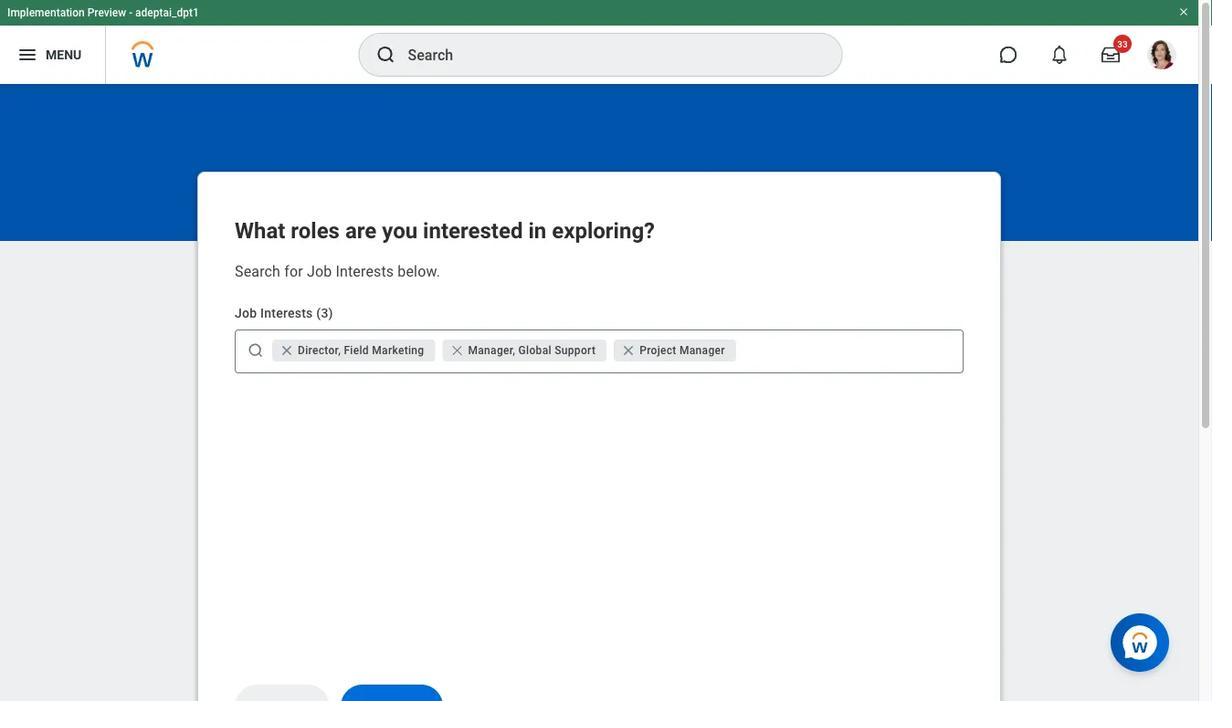 Task type: vqa. For each thing, say whether or not it's contained in the screenshot.
Delegations
no



Task type: locate. For each thing, give the bounding box(es) containing it.
Search Workday  search field
[[408, 35, 804, 75]]

manager, global support button
[[443, 340, 607, 362]]

are
[[345, 218, 377, 244]]

justify image
[[16, 44, 38, 66]]

in
[[529, 218, 547, 244]]

close environment banner image
[[1179, 6, 1190, 17]]

job
[[307, 263, 332, 280], [235, 306, 257, 321]]

job up search icon
[[235, 306, 257, 321]]

for
[[284, 263, 303, 280]]

inbox large image
[[1102, 46, 1120, 64]]

1 vertical spatial interests
[[260, 306, 313, 321]]

notifications large image
[[1051, 46, 1069, 64]]

1 horizontal spatial job
[[307, 263, 332, 280]]

profile logan mcneil image
[[1148, 40, 1177, 73]]

manager, global support
[[468, 344, 596, 357]]

Job Interests (3) field
[[740, 342, 956, 360]]

project
[[640, 344, 677, 357]]

director,
[[298, 344, 341, 357]]

0 horizontal spatial job
[[235, 306, 257, 321]]

1 horizontal spatial interests
[[336, 263, 394, 280]]

interests left the (3)
[[260, 306, 313, 321]]

you
[[382, 218, 418, 244]]

interested
[[423, 218, 523, 244]]

1 vertical spatial job
[[235, 306, 257, 321]]

project manager
[[640, 344, 725, 357]]

remove image inside manager, global support button
[[450, 344, 465, 358]]

adeptai_dpt1
[[135, 6, 199, 19]]

remove image for project
[[621, 344, 636, 358]]

search for job interests below.
[[235, 263, 440, 280]]

interests down are
[[336, 263, 394, 280]]

interests
[[336, 263, 394, 280], [260, 306, 313, 321]]

33
[[1118, 38, 1128, 49]]

what roles are you interested in exploring?
[[235, 218, 655, 244]]

director, field marketing button
[[272, 340, 435, 362]]

menu button
[[0, 26, 105, 84]]

job right 'for'
[[307, 263, 332, 280]]

remove image
[[280, 344, 298, 358], [280, 344, 294, 358], [450, 344, 465, 358], [621, 344, 640, 358], [621, 344, 636, 358]]

implementation
[[7, 6, 85, 19]]

support
[[555, 344, 596, 357]]



Task type: describe. For each thing, give the bounding box(es) containing it.
-
[[129, 6, 133, 19]]

0 vertical spatial job
[[307, 263, 332, 280]]

roles
[[291, 218, 340, 244]]

(3)
[[316, 306, 333, 321]]

preview
[[87, 6, 126, 19]]

0 vertical spatial interests
[[336, 263, 394, 280]]

job interests (3)
[[235, 306, 333, 321]]

global
[[519, 344, 552, 357]]

press left arrow to navigate selected items field
[[740, 336, 956, 365]]

remove image
[[450, 344, 468, 358]]

search image
[[375, 44, 397, 66]]

search
[[235, 263, 281, 280]]

menu banner
[[0, 0, 1199, 84]]

director, field marketing
[[298, 344, 424, 357]]

manager,
[[468, 344, 516, 357]]

search image
[[247, 342, 265, 360]]

what
[[235, 218, 285, 244]]

project manager button
[[614, 340, 736, 362]]

implementation preview -   adeptai_dpt1
[[7, 6, 199, 19]]

0 horizontal spatial interests
[[260, 306, 313, 321]]

field
[[344, 344, 369, 357]]

menu
[[46, 47, 82, 62]]

exploring?
[[552, 218, 655, 244]]

below.
[[398, 263, 440, 280]]

33 button
[[1091, 35, 1132, 75]]

marketing
[[372, 344, 424, 357]]

remove image for director,
[[280, 344, 294, 358]]

manager
[[680, 344, 725, 357]]

remove image for manager,
[[450, 344, 465, 358]]



